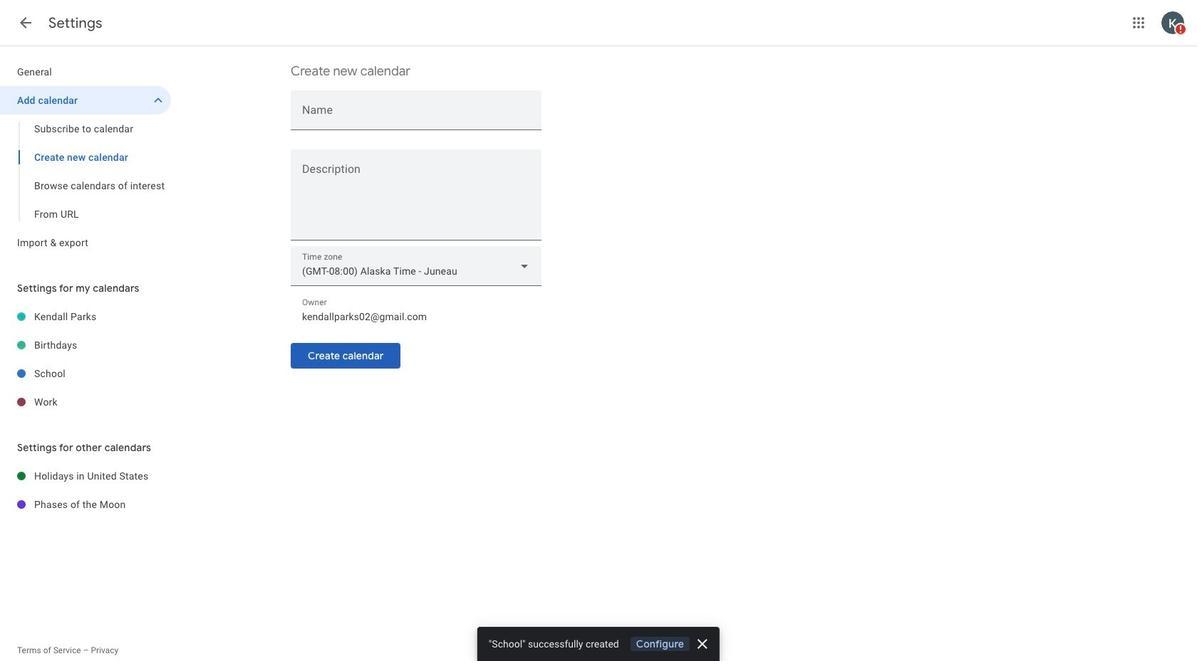 Task type: describe. For each thing, give the bounding box(es) containing it.
go back image
[[17, 14, 34, 31]]

phases of the moon tree item
[[0, 491, 171, 519]]

3 tree from the top
[[0, 462, 171, 519]]

1 tree from the top
[[0, 58, 171, 257]]

kendall parks tree item
[[0, 303, 171, 331]]



Task type: vqa. For each thing, say whether or not it's contained in the screenshot.
25 "Cell"
no



Task type: locate. For each thing, give the bounding box(es) containing it.
None text field
[[302, 105, 530, 125], [302, 307, 530, 327], [302, 105, 530, 125], [302, 307, 530, 327]]

birthdays tree item
[[0, 331, 171, 360]]

None text field
[[291, 166, 542, 234]]

tree
[[0, 58, 171, 257], [0, 303, 171, 417], [0, 462, 171, 519]]

0 vertical spatial tree
[[0, 58, 171, 257]]

2 tree from the top
[[0, 303, 171, 417]]

work tree item
[[0, 388, 171, 417]]

2 vertical spatial tree
[[0, 462, 171, 519]]

group
[[0, 115, 171, 229]]

holidays in united states tree item
[[0, 462, 171, 491]]

add calendar tree item
[[0, 86, 171, 115]]

heading
[[48, 14, 102, 32]]

1 vertical spatial tree
[[0, 303, 171, 417]]

None field
[[291, 247, 542, 286]]

school tree item
[[0, 360, 171, 388]]



